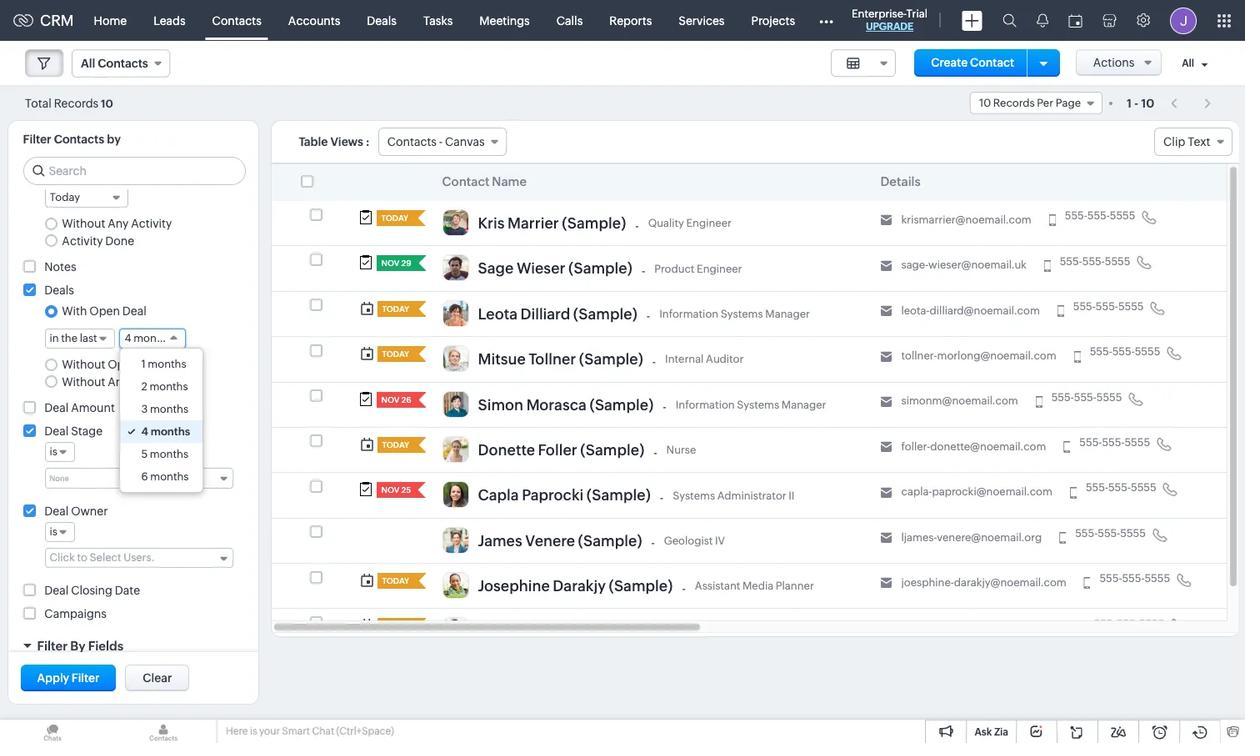 Task type: vqa. For each thing, say whether or not it's contained in the screenshot.


Task type: describe. For each thing, give the bounding box(es) containing it.
0 vertical spatial activity
[[131, 217, 172, 230]]

joesphine-darakjy@noemail.com
[[902, 576, 1067, 589]]

nov for simon
[[382, 395, 400, 404]]

1 for 1 months
[[141, 358, 146, 370]]

trial
[[907, 8, 928, 20]]

enterprise-trial upgrade
[[852, 8, 928, 33]]

open for without
[[108, 358, 138, 371]]

krismarrier@noemail.com link
[[902, 213, 1032, 227]]

deal owner
[[44, 504, 108, 518]]

nov for capla
[[382, 486, 400, 495]]

smart
[[282, 726, 310, 737]]

10 for 1 - 10
[[1142, 96, 1155, 110]]

months inside field
[[134, 332, 172, 344]]

simon morasca (sample)
[[478, 396, 654, 413]]

deal up 2
[[141, 358, 165, 371]]

leota-
[[902, 304, 930, 317]]

icon_mail image for simon morasca (sample)
[[881, 396, 893, 408]]

(sample) for mitsue tollner (sample)
[[579, 350, 644, 368]]

owner
[[71, 504, 108, 518]]

canvas profile image image for capla paprocki (sample)
[[442, 481, 469, 508]]

nov 25
[[382, 486, 411, 495]]

nov 25 link
[[377, 482, 411, 498]]

open for with
[[90, 304, 120, 318]]

calls
[[557, 14, 583, 27]]

(ctrl+space)
[[337, 726, 394, 737]]

create
[[932, 56, 968, 69]]

today link for mitsue tollner (sample)
[[377, 346, 412, 362]]

services link
[[666, 0, 738, 40]]

accounts
[[288, 14, 341, 27]]

simonm@noemail.com
[[902, 395, 1019, 407]]

foller-donette@noemail.com link
[[902, 440, 1047, 453]]

details
[[881, 174, 921, 188]]

tollner-morlong@noemail.com
[[902, 349, 1057, 362]]

sage wieser (sample) link
[[478, 260, 633, 282]]

zia
[[995, 726, 1009, 738]]

1 vertical spatial activity
[[62, 234, 103, 247]]

nov 26 link
[[377, 392, 412, 407]]

here
[[226, 726, 248, 737]]

icon_mail image for james venere (sample)
[[881, 532, 893, 544]]

clear
[[143, 671, 172, 685]]

josephine
[[478, 577, 550, 595]]

tollner-morlong@noemail.com link
[[902, 349, 1057, 363]]

canvas profile image image for josephine darakjy (sample)
[[442, 572, 469, 599]]

1 for 1 - 10
[[1127, 96, 1132, 110]]

information systems manager for simon morasca (sample)
[[676, 398, 827, 411]]

canvas profile image image for mitsue tollner (sample)
[[442, 345, 469, 372]]

contact inside create contact button
[[971, 56, 1015, 69]]

0 horizontal spatial contact
[[442, 174, 490, 188]]

contacts link
[[199, 0, 275, 40]]

filter contacts by
[[23, 133, 121, 146]]

6
[[141, 470, 148, 483]]

without any activity
[[62, 217, 172, 230]]

sage
[[478, 260, 514, 277]]

months for 2 months option
[[150, 380, 188, 393]]

actions
[[1094, 56, 1135, 69]]

leads link
[[140, 0, 199, 40]]

geologist iv
[[665, 534, 726, 547]]

here is your smart chat (ctrl+space)
[[226, 726, 394, 737]]

(sample) for leota dilliard (sample)
[[574, 305, 638, 323]]

- for james venere (sample)
[[652, 536, 655, 550]]

- for capla paprocki (sample)
[[660, 491, 664, 504]]

joesphine-
[[902, 576, 955, 589]]

capla paprocki (sample) link
[[478, 486, 651, 508]]

icon_mail image for josephine darakjy (sample)
[[881, 577, 893, 589]]

stage
[[71, 424, 103, 438]]

icon_mail image for capla paprocki (sample)
[[881, 487, 893, 498]]

ask
[[975, 726, 993, 738]]

calls link
[[543, 0, 596, 40]]

information systems manager for leota dilliard (sample)
[[660, 308, 810, 320]]

marrier
[[508, 214, 559, 232]]

campaigns
[[44, 607, 107, 620]]

ljames-venere@noemail.org
[[902, 531, 1043, 543]]

assistant media planner
[[695, 580, 815, 592]]

quality engineer
[[649, 217, 732, 230]]

all
[[1183, 58, 1195, 69]]

james venere (sample) link
[[478, 532, 643, 554]]

deal left owner
[[44, 504, 69, 518]]

donette
[[478, 441, 535, 459]]

today link for kris marrier (sample)
[[377, 210, 411, 226]]

4 months inside option
[[141, 425, 190, 438]]

home
[[94, 14, 127, 27]]

leota dilliard (sample) link
[[478, 305, 638, 327]]

accounts link
[[275, 0, 354, 40]]

icon_mail image for mitsue tollner (sample)
[[881, 351, 893, 362]]

manager for leota dilliard (sample)
[[766, 308, 810, 320]]

4 inside field
[[125, 332, 131, 344]]

- for mitsue tollner (sample)
[[653, 355, 656, 368]]

without for without any activity
[[62, 217, 105, 230]]

internal
[[666, 353, 704, 366]]

1 months
[[141, 358, 186, 370]]

amount
[[71, 401, 115, 414]]

months for 5 months option
[[150, 448, 189, 460]]

simon
[[478, 396, 524, 413]]

deal left 'stage'
[[44, 424, 69, 438]]

10 for total records 10
[[101, 97, 113, 110]]

joesphine-darakjy@noemail.com link
[[902, 576, 1067, 590]]

4 inside option
[[141, 425, 148, 438]]

your
[[259, 726, 280, 737]]

product
[[655, 262, 695, 275]]

(sample) for capla paprocki (sample)
[[587, 486, 651, 504]]

kris
[[478, 214, 505, 232]]

without for without open deal
[[62, 358, 105, 371]]

systems for simon morasca (sample)
[[737, 398, 780, 411]]

donette foller (sample)
[[478, 441, 645, 459]]

reports
[[610, 14, 652, 27]]

3 months option
[[120, 398, 203, 420]]

1 months option
[[120, 353, 203, 375]]

darakjy
[[553, 577, 606, 595]]

capla-paprocki@noemail.com
[[902, 486, 1053, 498]]

months for 6 months option on the left of the page
[[150, 470, 189, 483]]

- for josephine darakjy (sample)
[[682, 582, 686, 595]]

today for josephine darakjy (sample)
[[382, 576, 410, 585]]

information for leota dilliard (sample)
[[660, 308, 719, 320]]

4 months field
[[120, 329, 186, 349]]

projects link
[[738, 0, 809, 40]]

- for leota dilliard (sample)
[[647, 310, 651, 323]]

views
[[331, 135, 364, 148]]

canvas profile image image for james venere (sample)
[[442, 527, 469, 553]]

leota
[[478, 305, 518, 323]]

josephine darakjy (sample) link
[[478, 577, 673, 599]]

26
[[401, 395, 412, 404]]

systems administrator ii
[[673, 489, 795, 502]]

information for simon morasca (sample)
[[676, 398, 735, 411]]

planner
[[776, 580, 815, 592]]

(sample) for james venere (sample)
[[578, 532, 643, 549]]

leota-dilliard@noemail.com
[[902, 304, 1041, 317]]

paprocki
[[522, 486, 584, 504]]

months for the 1 months option
[[148, 358, 186, 370]]



Task type: locate. For each thing, give the bounding box(es) containing it.
contacts image
[[111, 720, 216, 743]]

1 vertical spatial manager
[[782, 398, 827, 411]]

create contact
[[932, 56, 1015, 69]]

0 vertical spatial deals
[[367, 14, 397, 27]]

deals
[[367, 14, 397, 27], [44, 283, 74, 297]]

1 vertical spatial deals
[[44, 283, 74, 297]]

7 icon_mail image from the top
[[881, 487, 893, 498]]

1 vertical spatial 4
[[141, 425, 148, 438]]

1 vertical spatial without
[[62, 358, 105, 371]]

engineer right "quality"
[[687, 217, 732, 230]]

morasca
[[527, 396, 587, 413]]

canvas profile image image for sage wieser (sample)
[[442, 255, 469, 281]]

today link for donette foller (sample)
[[377, 437, 412, 453]]

sage-
[[902, 259, 929, 271]]

5555
[[1111, 209, 1136, 222], [1106, 255, 1131, 267], [1119, 300, 1145, 313], [1136, 345, 1161, 358], [1097, 391, 1123, 403], [1125, 436, 1151, 449], [1132, 481, 1157, 494], [1121, 527, 1147, 539], [1145, 572, 1171, 585], [1140, 618, 1165, 630]]

today for donette foller (sample)
[[382, 440, 410, 449]]

ljames-venere@noemail.org link
[[902, 531, 1043, 544]]

enterprise-
[[852, 8, 907, 20]]

2 icon_mail image from the top
[[881, 260, 893, 272]]

filter inside button
[[71, 671, 100, 685]]

icon_mail image
[[881, 215, 893, 226], [881, 260, 893, 272], [881, 305, 893, 317], [881, 351, 893, 362], [881, 396, 893, 408], [881, 441, 893, 453], [881, 487, 893, 498], [881, 532, 893, 544], [881, 577, 893, 589]]

3 without from the top
[[62, 375, 105, 388]]

projects
[[752, 14, 796, 27]]

contact
[[971, 56, 1015, 69], [442, 174, 490, 188]]

10
[[1142, 96, 1155, 110], [101, 97, 113, 110]]

activity up done
[[131, 217, 172, 230]]

icon_mail image left the foller-
[[881, 441, 893, 453]]

2 vertical spatial systems
[[673, 489, 716, 502]]

0 vertical spatial engineer
[[687, 217, 732, 230]]

tasks
[[424, 14, 453, 27]]

1 nov from the top
[[382, 395, 400, 404]]

information up internal
[[660, 308, 719, 320]]

table views :
[[299, 135, 370, 148]]

4 down '3'
[[141, 425, 148, 438]]

icon_mobile image
[[1050, 215, 1056, 226], [1045, 260, 1051, 272], [1058, 305, 1065, 317], [1075, 351, 1081, 362], [1036, 396, 1043, 408], [1064, 441, 1071, 453], [1071, 487, 1077, 498], [1060, 532, 1067, 544], [1084, 577, 1091, 589]]

any for activity
[[108, 217, 129, 230]]

8 icon_mail image from the top
[[881, 532, 893, 544]]

meetings link
[[466, 0, 543, 40]]

manager for simon morasca (sample)
[[782, 398, 827, 411]]

2 months option
[[120, 375, 203, 398]]

(sample) inside "link"
[[569, 260, 633, 277]]

(sample) right the foller
[[581, 441, 645, 459]]

2 any from the top
[[108, 375, 129, 388]]

list box
[[120, 349, 203, 492]]

1 horizontal spatial activity
[[131, 217, 172, 230]]

1 canvas profile image image from the top
[[442, 209, 469, 236]]

deal up 4 months field
[[122, 304, 147, 318]]

5 months
[[141, 448, 189, 460]]

(sample) right dilliard
[[574, 305, 638, 323]]

2 vertical spatial without
[[62, 375, 105, 388]]

3 icon_mail image from the top
[[881, 305, 893, 317]]

2 vertical spatial filter
[[71, 671, 100, 685]]

deals left tasks link
[[367, 14, 397, 27]]

0 vertical spatial 4
[[125, 332, 131, 344]]

- for donette foller (sample)
[[654, 446, 658, 459]]

(sample) for josephine darakjy (sample)
[[609, 577, 673, 595]]

1 vertical spatial filter
[[37, 639, 68, 653]]

1 horizontal spatial 4
[[141, 425, 148, 438]]

(sample) for donette foller (sample)
[[581, 441, 645, 459]]

assistant
[[695, 580, 741, 592]]

1 vertical spatial 1
[[141, 358, 146, 370]]

1 without from the top
[[62, 217, 105, 230]]

deal up campaigns
[[44, 584, 69, 597]]

filter inside dropdown button
[[37, 639, 68, 653]]

7 canvas profile image image from the top
[[442, 481, 469, 508]]

chats image
[[0, 720, 105, 743]]

555-555-5555
[[1066, 209, 1136, 222], [1061, 255, 1131, 267], [1074, 300, 1145, 313], [1090, 345, 1161, 358], [1052, 391, 1123, 403], [1080, 436, 1151, 449], [1087, 481, 1157, 494], [1076, 527, 1147, 539], [1100, 572, 1171, 585], [1095, 618, 1165, 630]]

quality
[[649, 217, 685, 230]]

icon_mail image for leota dilliard (sample)
[[881, 305, 893, 317]]

canvas profile image image for simon morasca (sample)
[[442, 391, 469, 417]]

1 horizontal spatial 10
[[1142, 96, 1155, 110]]

(sample) for kris marrier (sample)
[[562, 214, 627, 232]]

icon_mail image left joesphine-
[[881, 577, 893, 589]]

3 canvas profile image image from the top
[[442, 300, 469, 327]]

1 down the actions
[[1127, 96, 1132, 110]]

icon_mail image left ljames-
[[881, 532, 893, 544]]

signals element
[[1027, 0, 1059, 41]]

1 vertical spatial nov
[[382, 486, 400, 495]]

4
[[125, 332, 131, 344], [141, 425, 148, 438]]

Search text field
[[24, 158, 245, 184]]

james
[[478, 532, 523, 549]]

contact right create
[[971, 56, 1015, 69]]

canvas profile image image for leota dilliard (sample)
[[442, 300, 469, 327]]

geologist
[[665, 534, 713, 547]]

1 any from the top
[[108, 217, 129, 230]]

without up deal amount
[[62, 375, 105, 388]]

any up done
[[108, 217, 129, 230]]

open
[[90, 304, 120, 318], [108, 358, 138, 371]]

canvas profile image image left sage
[[442, 255, 469, 281]]

systems
[[721, 308, 764, 320], [737, 398, 780, 411], [673, 489, 716, 502]]

kris marrier (sample)
[[478, 214, 627, 232]]

without for without any deal
[[62, 375, 105, 388]]

contact name
[[442, 174, 527, 188]]

6 canvas profile image image from the top
[[442, 436, 469, 463]]

iv
[[716, 534, 726, 547]]

apply
[[37, 671, 69, 685]]

(sample) right paprocki
[[587, 486, 651, 504]]

media
[[743, 580, 774, 592]]

any down without open deal
[[108, 375, 129, 388]]

5
[[141, 448, 148, 460]]

nov left 26
[[382, 395, 400, 404]]

0 vertical spatial open
[[90, 304, 120, 318]]

canvas profile image image left leota
[[442, 300, 469, 327]]

any
[[108, 217, 129, 230], [108, 375, 129, 388]]

0 vertical spatial without
[[62, 217, 105, 230]]

1 vertical spatial information systems manager
[[676, 398, 827, 411]]

4 months up the 1 months option
[[125, 332, 172, 344]]

services
[[679, 14, 725, 27]]

0 vertical spatial nov
[[382, 395, 400, 404]]

1 vertical spatial open
[[108, 358, 138, 371]]

canvas profile image image for donette foller (sample)
[[442, 436, 469, 463]]

months for 4 months option
[[151, 425, 190, 438]]

fields
[[88, 639, 123, 653]]

without up without any deal
[[62, 358, 105, 371]]

9 icon_mail image from the top
[[881, 577, 893, 589]]

nov 26
[[382, 395, 412, 404]]

2 canvas profile image image from the top
[[442, 255, 469, 281]]

open up without any deal
[[108, 358, 138, 371]]

information systems manager up auditor
[[660, 308, 810, 320]]

(sample) right tollner
[[579, 350, 644, 368]]

canvas profile image image left kris
[[442, 209, 469, 236]]

date
[[115, 584, 140, 597]]

0 vertical spatial information
[[660, 308, 719, 320]]

(sample) up darakjy at the bottom left
[[578, 532, 643, 549]]

capla-paprocki@noemail.com link
[[902, 486, 1053, 499]]

icon_mail image down details
[[881, 215, 893, 226]]

create contact button
[[915, 49, 1032, 77]]

josephine darakjy (sample)
[[478, 577, 673, 595]]

0 horizontal spatial 10
[[101, 97, 113, 110]]

- for kris marrier (sample)
[[636, 219, 639, 232]]

1 vertical spatial contacts
[[54, 133, 104, 146]]

:
[[366, 135, 370, 148]]

deal up deal stage
[[44, 401, 69, 414]]

8 canvas profile image image from the top
[[442, 527, 469, 553]]

filter for filter contacts by
[[23, 133, 51, 146]]

filter by fields
[[37, 639, 123, 653]]

4 months inside field
[[125, 332, 172, 344]]

morlong@noemail.com
[[938, 349, 1057, 362]]

apply filter button
[[20, 665, 116, 691]]

list box containing 1 months
[[120, 349, 203, 492]]

555-
[[1066, 209, 1088, 222], [1088, 209, 1111, 222], [1061, 255, 1083, 267], [1083, 255, 1106, 267], [1074, 300, 1096, 313], [1096, 300, 1119, 313], [1090, 345, 1113, 358], [1113, 345, 1136, 358], [1052, 391, 1075, 403], [1075, 391, 1097, 403], [1080, 436, 1103, 449], [1103, 436, 1125, 449], [1087, 481, 1109, 494], [1109, 481, 1132, 494], [1076, 527, 1098, 539], [1098, 527, 1121, 539], [1100, 572, 1123, 585], [1123, 572, 1145, 585], [1095, 618, 1117, 630], [1117, 618, 1140, 630]]

0 horizontal spatial deals
[[44, 283, 74, 297]]

(sample) right morasca
[[590, 396, 654, 413]]

kris marrier (sample) link
[[478, 214, 627, 236]]

6 icon_mail image from the top
[[881, 441, 893, 453]]

1 up 2
[[141, 358, 146, 370]]

today
[[382, 213, 409, 223], [382, 350, 410, 359], [382, 440, 410, 449], [382, 576, 410, 585], [382, 622, 410, 631]]

1 vertical spatial engineer
[[697, 262, 743, 275]]

activity up notes
[[62, 234, 103, 247]]

canvas profile image image left donette
[[442, 436, 469, 463]]

5 icon_mail image from the top
[[881, 396, 893, 408]]

0 vertical spatial information systems manager
[[660, 308, 810, 320]]

canvas profile image image for kris marrier (sample)
[[442, 209, 469, 236]]

icon_mail image left leota-
[[881, 305, 893, 317]]

engineer for sage wieser (sample)
[[697, 262, 743, 275]]

- for sage wieser (sample)
[[642, 264, 646, 278]]

done
[[105, 234, 134, 247]]

2 without from the top
[[62, 358, 105, 371]]

systems down auditor
[[737, 398, 780, 411]]

home link
[[81, 0, 140, 40]]

capla-
[[902, 486, 933, 498]]

1 vertical spatial contact
[[442, 174, 490, 188]]

4 months option
[[120, 420, 203, 443]]

sage wieser (sample)
[[478, 260, 633, 277]]

months up '3 months'
[[150, 380, 188, 393]]

paprocki@noemail.com
[[933, 486, 1053, 498]]

activity
[[131, 217, 172, 230], [62, 234, 103, 247]]

canvas profile image image left simon
[[442, 391, 469, 417]]

0 vertical spatial 1
[[1127, 96, 1132, 110]]

today for kris marrier (sample)
[[382, 213, 409, 223]]

contact left name
[[442, 174, 490, 188]]

mitsue tollner (sample) link
[[478, 350, 644, 372]]

sage-wieser@noemail.uk
[[902, 259, 1027, 271]]

0 vertical spatial filter
[[23, 133, 51, 146]]

(sample) for simon morasca (sample)
[[590, 396, 654, 413]]

leads
[[154, 14, 186, 27]]

(sample) for sage wieser (sample)
[[569, 260, 633, 277]]

0 horizontal spatial activity
[[62, 234, 103, 247]]

1 vertical spatial 4 months
[[141, 425, 190, 438]]

months up the 1 months option
[[134, 332, 172, 344]]

icon_mail image for sage wieser (sample)
[[881, 260, 893, 272]]

notes
[[44, 260, 76, 273]]

1 horizontal spatial contact
[[971, 56, 1015, 69]]

4 canvas profile image image from the top
[[442, 345, 469, 372]]

tollner
[[529, 350, 576, 368]]

months down 2 months
[[150, 403, 189, 415]]

2 nov from the top
[[382, 486, 400, 495]]

administrator
[[718, 489, 787, 502]]

1 vertical spatial information
[[676, 398, 735, 411]]

systems up geologist iv at the bottom of the page
[[673, 489, 716, 502]]

1 vertical spatial any
[[108, 375, 129, 388]]

engineer for kris marrier (sample)
[[687, 217, 732, 230]]

systems up auditor
[[721, 308, 764, 320]]

today for mitsue tollner (sample)
[[382, 350, 410, 359]]

signals image
[[1037, 13, 1049, 28]]

10 inside total records 10
[[101, 97, 113, 110]]

search image
[[1003, 13, 1017, 28]]

engineer
[[687, 217, 732, 230], [697, 262, 743, 275]]

any for deal
[[108, 375, 129, 388]]

foller-donette@noemail.com
[[902, 440, 1047, 453]]

activity done
[[62, 234, 134, 247]]

icon_mail image left 'tollner-'
[[881, 351, 893, 362]]

months up 2 months
[[148, 358, 186, 370]]

filter down total
[[23, 133, 51, 146]]

months down 5 months
[[150, 470, 189, 483]]

engineer right product
[[697, 262, 743, 275]]

months for the 3 months option
[[150, 403, 189, 415]]

open right with
[[90, 304, 120, 318]]

icon_mail image left simonm@noemail.com link
[[881, 396, 893, 408]]

0 horizontal spatial 1
[[141, 358, 146, 370]]

4 icon_mail image from the top
[[881, 351, 893, 362]]

canvas profile image image left josephine
[[442, 572, 469, 599]]

deal down 1 months
[[131, 375, 155, 388]]

1 icon_mail image from the top
[[881, 215, 893, 226]]

canvas profile image image
[[442, 209, 469, 236], [442, 255, 469, 281], [442, 300, 469, 327], [442, 345, 469, 372], [442, 391, 469, 417], [442, 436, 469, 463], [442, 481, 469, 508], [442, 527, 469, 553], [442, 572, 469, 599]]

(sample) right darakjy at the bottom left
[[609, 577, 673, 595]]

tollner-
[[902, 349, 938, 362]]

leota dilliard (sample)
[[478, 305, 638, 323]]

dilliard
[[521, 305, 571, 323]]

search element
[[993, 0, 1027, 41]]

4 up without open deal
[[125, 332, 131, 344]]

9 canvas profile image image from the top
[[442, 572, 469, 599]]

navigation
[[1163, 91, 1221, 115]]

0 vertical spatial manager
[[766, 308, 810, 320]]

systems for leota dilliard (sample)
[[721, 308, 764, 320]]

0 vertical spatial contacts
[[212, 14, 262, 27]]

- for simon morasca (sample)
[[663, 400, 667, 414]]

1 horizontal spatial deals
[[367, 14, 397, 27]]

auditor
[[706, 353, 744, 366]]

(sample) right the 'wieser'
[[569, 260, 633, 277]]

icon_mail image left capla- at the bottom right of page
[[881, 487, 893, 498]]

1 inside option
[[141, 358, 146, 370]]

3 months
[[141, 403, 189, 415]]

chat
[[312, 726, 334, 737]]

1 horizontal spatial contacts
[[212, 14, 262, 27]]

icon_mail image for donette foller (sample)
[[881, 441, 893, 453]]

4 months down '3 months'
[[141, 425, 190, 438]]

0 horizontal spatial contacts
[[54, 133, 104, 146]]

filter right apply
[[71, 671, 100, 685]]

filter left by
[[37, 639, 68, 653]]

without up 'activity done'
[[62, 217, 105, 230]]

months up 6 months
[[150, 448, 189, 460]]

0 vertical spatial 4 months
[[125, 332, 172, 344]]

1 vertical spatial systems
[[737, 398, 780, 411]]

1 horizontal spatial 1
[[1127, 96, 1132, 110]]

information systems manager down auditor
[[676, 398, 827, 411]]

deal
[[122, 304, 147, 318], [141, 358, 165, 371], [131, 375, 155, 388], [44, 401, 69, 414], [44, 424, 69, 438], [44, 504, 69, 518], [44, 584, 69, 597]]

canvas profile image image left "james"
[[442, 527, 469, 553]]

venere@noemail.org
[[938, 531, 1043, 543]]

5 canvas profile image image from the top
[[442, 391, 469, 417]]

sage-wieser@noemail.uk link
[[902, 259, 1027, 272]]

filter for filter by fields
[[37, 639, 68, 653]]

6 months option
[[120, 465, 203, 488]]

6 months
[[141, 470, 189, 483]]

upgrade
[[866, 21, 914, 33]]

months down '3 months'
[[151, 425, 190, 438]]

5 months option
[[120, 443, 203, 465]]

leota-dilliard@noemail.com link
[[902, 304, 1041, 317]]

records
[[54, 96, 99, 110]]

today link for josephine darakjy (sample)
[[377, 573, 412, 589]]

deal amount
[[44, 401, 115, 414]]

canvas profile image image left mitsue
[[442, 345, 469, 372]]

darakjy@noemail.com
[[955, 576, 1067, 589]]

by
[[70, 639, 85, 653]]

(sample) up sage wieser (sample)
[[562, 214, 627, 232]]

nov left 25
[[382, 486, 400, 495]]

canvas profile image image left capla
[[442, 481, 469, 508]]

filter by fields button
[[8, 631, 258, 660]]

0 vertical spatial contact
[[971, 56, 1015, 69]]

1 - 10
[[1127, 96, 1155, 110]]

information down internal auditor at top
[[676, 398, 735, 411]]

without any deal
[[62, 375, 155, 388]]

crm
[[40, 12, 74, 29]]

icon_mail image for kris marrier (sample)
[[881, 215, 893, 226]]

contacts right leads
[[212, 14, 262, 27]]

icon_mail image left sage-
[[881, 260, 893, 272]]

0 vertical spatial systems
[[721, 308, 764, 320]]

0 vertical spatial any
[[108, 217, 129, 230]]

0 horizontal spatial 4
[[125, 332, 131, 344]]

deals down notes
[[44, 283, 74, 297]]

25
[[401, 486, 411, 495]]

ii
[[789, 489, 795, 502]]

contacts left by
[[54, 133, 104, 146]]



